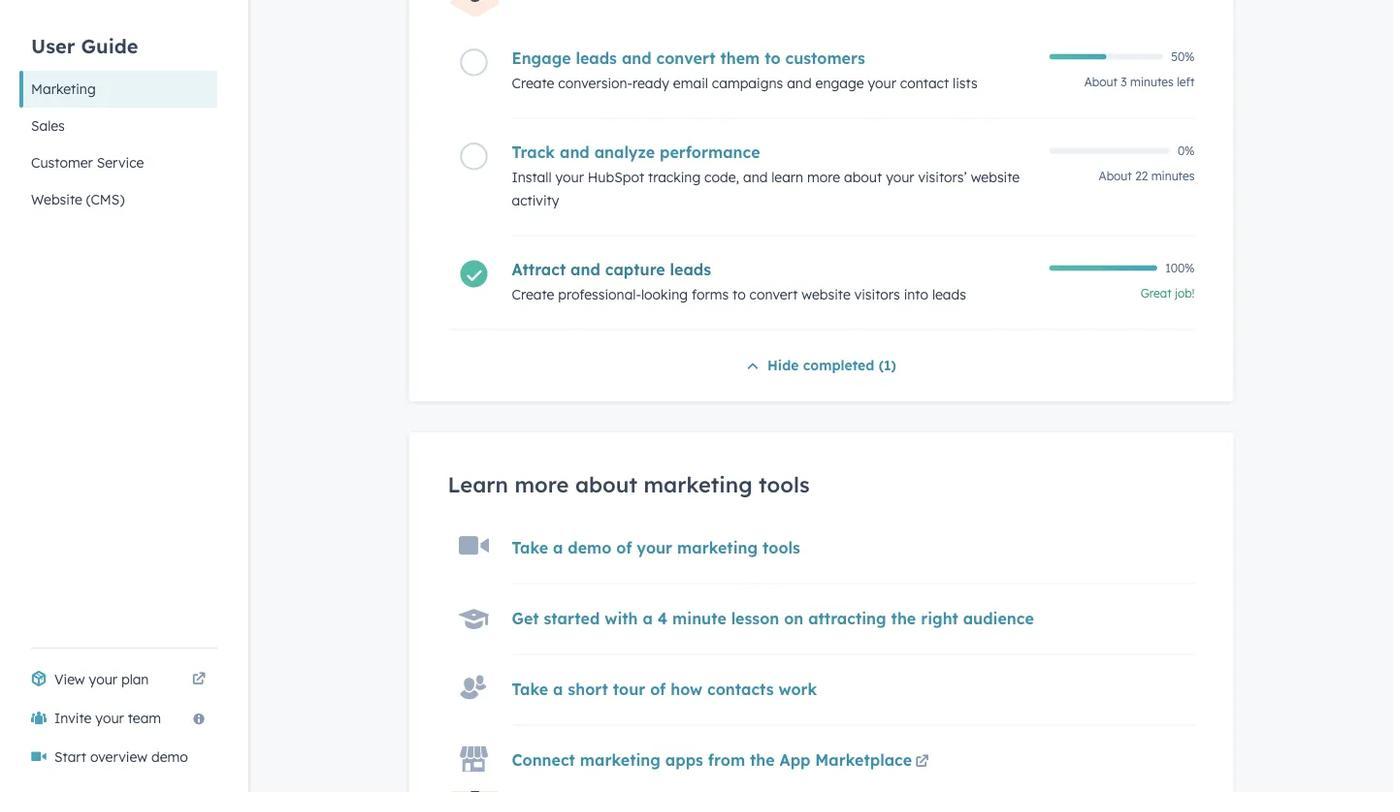 Task type: describe. For each thing, give the bounding box(es) containing it.
get started with a 4 minute lesson on attracting the right audience link
[[512, 609, 1034, 628]]

view
[[54, 672, 85, 689]]

convert inside attract and capture leads create professional-looking forms to convert website visitors into leads
[[750, 286, 798, 303]]

1 horizontal spatial the
[[891, 609, 916, 628]]

0 vertical spatial marketing
[[644, 472, 753, 498]]

tour
[[613, 680, 646, 699]]

[object object] complete progress bar for attract and capture leads
[[1050, 265, 1158, 271]]

sales button
[[19, 108, 217, 145]]

demo for a
[[568, 538, 612, 557]]

1 horizontal spatial of
[[650, 680, 666, 699]]

ready
[[633, 74, 670, 91]]

and down track and analyze performance button
[[743, 168, 768, 185]]

great job!
[[1141, 286, 1195, 300]]

minute
[[673, 609, 727, 628]]

campaigns
[[712, 74, 783, 91]]

1 vertical spatial a
[[643, 609, 653, 628]]

100%
[[1166, 261, 1195, 276]]

hide
[[768, 357, 799, 374]]

take a demo of your marketing tools link
[[512, 538, 801, 557]]

customer service button
[[19, 145, 217, 181]]

about for engage leads and convert them to customers
[[1085, 74, 1118, 89]]

[object object] complete progress bar for engage leads and convert them to customers
[[1050, 54, 1107, 60]]

right
[[921, 609, 959, 628]]

audience
[[964, 609, 1034, 628]]

hide completed (1)
[[768, 357, 897, 374]]

job!
[[1175, 286, 1195, 300]]

demo for overview
[[151, 749, 188, 766]]

get
[[512, 609, 539, 628]]

learn
[[772, 168, 804, 185]]

user guide views element
[[19, 0, 217, 218]]

contact
[[900, 74, 949, 91]]

and up ready
[[622, 48, 652, 67]]

plan
[[121, 672, 149, 689]]

about 3 minutes left
[[1085, 74, 1195, 89]]

link opens in a new window image inside connect marketing apps from the app marketplace link
[[916, 756, 929, 770]]

work
[[779, 680, 817, 699]]

create inside attract and capture leads create professional-looking forms to convert website visitors into leads
[[512, 286, 555, 303]]

activity
[[512, 192, 559, 209]]

sales
[[31, 117, 65, 134]]

50%
[[1172, 49, 1195, 64]]

to inside engage leads and convert them to customers create conversion-ready email campaigns and engage your contact lists
[[765, 48, 781, 67]]

started
[[544, 609, 600, 628]]

tracking
[[648, 168, 701, 185]]

start overview demo
[[54, 749, 188, 766]]

learn more about marketing tools
[[448, 472, 810, 498]]

with
[[605, 609, 638, 628]]

into
[[904, 286, 929, 303]]

website (cms)
[[31, 191, 125, 208]]

attract and capture leads create professional-looking forms to convert website visitors into leads
[[512, 260, 966, 303]]

(1)
[[879, 357, 897, 374]]

user guide
[[31, 33, 138, 58]]

attract
[[512, 260, 566, 279]]

conversion-
[[558, 74, 633, 91]]

forms
[[692, 286, 729, 303]]

more inside track and analyze performance install your hubspot tracking code, and learn more about your visitors' website activity
[[808, 168, 841, 185]]

capture
[[605, 260, 665, 279]]

invite your team
[[54, 710, 161, 727]]

on
[[784, 609, 804, 628]]

connect marketing apps from the app marketplace
[[512, 751, 912, 770]]

performance
[[660, 142, 760, 162]]

track and analyze performance install your hubspot tracking code, and learn more about your visitors' website activity
[[512, 142, 1020, 209]]

your right install
[[556, 168, 584, 185]]

track and analyze performance button
[[512, 142, 1038, 162]]

your left plan
[[89, 672, 117, 689]]

0%
[[1178, 144, 1195, 158]]

website
[[31, 191, 82, 208]]

hubspot
[[588, 168, 645, 185]]

about 22 minutes
[[1099, 168, 1195, 183]]

and down engage leads and convert them to customers button
[[787, 74, 812, 91]]

4
[[658, 609, 668, 628]]

great
[[1141, 286, 1172, 300]]

visitors'
[[919, 168, 967, 185]]

engage
[[512, 48, 571, 67]]

visitors
[[855, 286, 900, 303]]

start
[[54, 749, 86, 766]]

take a short tour of how contacts work link
[[512, 680, 817, 699]]

analyze
[[595, 142, 655, 162]]

invite
[[54, 710, 92, 727]]

about for track and analyze performance
[[1099, 168, 1132, 183]]

lists
[[953, 74, 978, 91]]

customer
[[31, 154, 93, 171]]

take for take a demo of your marketing tools
[[512, 538, 548, 557]]

your left "visitors'"
[[886, 168, 915, 185]]

22
[[1136, 168, 1148, 183]]

website (cms) button
[[19, 181, 217, 218]]

take a short tour of how contacts work
[[512, 680, 817, 699]]

marketplace
[[816, 751, 912, 770]]

website inside attract and capture leads create professional-looking forms to convert website visitors into leads
[[802, 286, 851, 303]]

minutes for engage leads and convert them to customers
[[1131, 74, 1174, 89]]

2 vertical spatial marketing
[[580, 751, 661, 770]]

looking
[[641, 286, 688, 303]]

hide completed (1) button
[[746, 354, 897, 378]]

minutes for track and analyze performance
[[1152, 168, 1195, 183]]

guide
[[81, 33, 138, 58]]



Task type: locate. For each thing, give the bounding box(es) containing it.
marketing button
[[19, 71, 217, 108]]

0 vertical spatial the
[[891, 609, 916, 628]]

lesson
[[731, 609, 780, 628]]

0 vertical spatial minutes
[[1131, 74, 1174, 89]]

demo up started
[[568, 538, 612, 557]]

create
[[512, 74, 555, 91], [512, 286, 555, 303]]

1 create from the top
[[512, 74, 555, 91]]

connect
[[512, 751, 575, 770]]

take a demo of your marketing tools
[[512, 538, 801, 557]]

your
[[868, 74, 897, 91], [556, 168, 584, 185], [886, 168, 915, 185], [637, 538, 673, 557], [89, 672, 117, 689], [95, 710, 124, 727]]

marketing
[[644, 472, 753, 498], [677, 538, 758, 557], [580, 751, 661, 770]]

your right engage
[[868, 74, 897, 91]]

0 vertical spatial to
[[765, 48, 781, 67]]

1 vertical spatial website
[[802, 286, 851, 303]]

a up started
[[553, 538, 563, 557]]

about up the "take a demo of your marketing tools" at the bottom of the page
[[575, 472, 638, 498]]

completed
[[803, 357, 875, 374]]

customer service
[[31, 154, 144, 171]]

1 vertical spatial leads
[[670, 260, 711, 279]]

marketing left 'apps'
[[580, 751, 661, 770]]

to inside attract and capture leads create professional-looking forms to convert website visitors into leads
[[733, 286, 746, 303]]

learn
[[448, 472, 509, 498]]

0 horizontal spatial demo
[[151, 749, 188, 766]]

0 horizontal spatial the
[[750, 751, 775, 770]]

0 horizontal spatial convert
[[657, 48, 716, 67]]

0 vertical spatial take
[[512, 538, 548, 557]]

1 vertical spatial [object object] complete progress bar
[[1050, 265, 1158, 271]]

1 horizontal spatial demo
[[568, 538, 612, 557]]

[object object] complete progress bar up great
[[1050, 265, 1158, 271]]

1 vertical spatial create
[[512, 286, 555, 303]]

0 vertical spatial a
[[553, 538, 563, 557]]

leads up conversion-
[[576, 48, 617, 67]]

1 [object object] complete progress bar from the top
[[1050, 54, 1107, 60]]

your inside engage leads and convert them to customers create conversion-ready email campaigns and engage your contact lists
[[868, 74, 897, 91]]

engage leads and convert them to customers create conversion-ready email campaigns and engage your contact lists
[[512, 48, 978, 91]]

0 vertical spatial about
[[1085, 74, 1118, 89]]

leads right into
[[933, 286, 966, 303]]

view your plan
[[54, 672, 149, 689]]

connect marketing apps from the app marketplace link
[[512, 751, 933, 774]]

website inside track and analyze performance install your hubspot tracking code, and learn more about your visitors' website activity
[[971, 168, 1020, 185]]

attract and capture leads button
[[512, 260, 1038, 279]]

demo
[[568, 538, 612, 557], [151, 749, 188, 766]]

0 vertical spatial demo
[[568, 538, 612, 557]]

about inside track and analyze performance install your hubspot tracking code, and learn more about your visitors' website activity
[[844, 168, 882, 185]]

how
[[671, 680, 703, 699]]

and up professional- at top left
[[571, 260, 601, 279]]

invite your team button
[[19, 700, 217, 739]]

about right 'learn'
[[844, 168, 882, 185]]

to right "them"
[[765, 48, 781, 67]]

0 horizontal spatial leads
[[576, 48, 617, 67]]

a for short
[[553, 680, 563, 699]]

0 vertical spatial more
[[808, 168, 841, 185]]

2 horizontal spatial leads
[[933, 286, 966, 303]]

app
[[780, 751, 811, 770]]

1 vertical spatial marketing
[[677, 538, 758, 557]]

1 vertical spatial of
[[650, 680, 666, 699]]

2 vertical spatial a
[[553, 680, 563, 699]]

create inside engage leads and convert them to customers create conversion-ready email campaigns and engage your contact lists
[[512, 74, 555, 91]]

convert inside engage leads and convert them to customers create conversion-ready email campaigns and engage your contact lists
[[657, 48, 716, 67]]

website left the visitors
[[802, 286, 851, 303]]

get started with a 4 minute lesson on attracting the right audience
[[512, 609, 1034, 628]]

take for take a short tour of how contacts work
[[512, 680, 548, 699]]

0 vertical spatial website
[[971, 168, 1020, 185]]

0 horizontal spatial to
[[733, 286, 746, 303]]

3
[[1121, 74, 1127, 89]]

attracting
[[809, 609, 887, 628]]

0 vertical spatial [object object] complete progress bar
[[1050, 54, 1107, 60]]

website right "visitors'"
[[971, 168, 1020, 185]]

link opens in a new window image
[[916, 751, 929, 774]]

minutes down 0% at the top of the page
[[1152, 168, 1195, 183]]

1 vertical spatial to
[[733, 286, 746, 303]]

engage
[[816, 74, 864, 91]]

and
[[622, 48, 652, 67], [787, 74, 812, 91], [560, 142, 590, 162], [743, 168, 768, 185], [571, 260, 601, 279]]

1 horizontal spatial leads
[[670, 260, 711, 279]]

1 vertical spatial about
[[1099, 168, 1132, 183]]

0 horizontal spatial about
[[575, 472, 638, 498]]

demo down team
[[151, 749, 188, 766]]

from
[[708, 751, 745, 770]]

the left app at the bottom right of the page
[[750, 751, 775, 770]]

create down engage
[[512, 74, 555, 91]]

link opens in a new window image
[[192, 669, 206, 692], [192, 674, 206, 687], [916, 756, 929, 770]]

your inside button
[[95, 710, 124, 727]]

leads inside engage leads and convert them to customers create conversion-ready email campaigns and engage your contact lists
[[576, 48, 617, 67]]

a for demo
[[553, 538, 563, 557]]

0 vertical spatial of
[[617, 538, 632, 557]]

[object object] complete progress bar
[[1050, 54, 1107, 60], [1050, 265, 1158, 271]]

your down learn more about marketing tools in the bottom of the page
[[637, 538, 673, 557]]

[object object] complete progress bar up about 3 minutes left
[[1050, 54, 1107, 60]]

1 horizontal spatial website
[[971, 168, 1020, 185]]

about
[[1085, 74, 1118, 89], [1099, 168, 1132, 183]]

marketing
[[31, 81, 96, 98]]

service
[[97, 154, 144, 171]]

more
[[808, 168, 841, 185], [515, 472, 569, 498]]

2 [object object] complete progress bar from the top
[[1050, 265, 1158, 271]]

take left the short
[[512, 680, 548, 699]]

convert
[[657, 48, 716, 67], [750, 286, 798, 303]]

professional-
[[558, 286, 642, 303]]

0 vertical spatial tools
[[759, 472, 810, 498]]

minutes right 3 at the right of the page
[[1131, 74, 1174, 89]]

about left 3 at the right of the page
[[1085, 74, 1118, 89]]

1 horizontal spatial convert
[[750, 286, 798, 303]]

tools
[[759, 472, 810, 498], [763, 538, 801, 557]]

1 vertical spatial the
[[750, 751, 775, 770]]

0 vertical spatial leads
[[576, 48, 617, 67]]

and inside attract and capture leads create professional-looking forms to convert website visitors into leads
[[571, 260, 601, 279]]

a left 4
[[643, 609, 653, 628]]

convert down the attract and capture leads button at the top of the page
[[750, 286, 798, 303]]

them
[[721, 48, 760, 67]]

the left right
[[891, 609, 916, 628]]

marketing up 'minute'
[[677, 538, 758, 557]]

code,
[[705, 168, 740, 185]]

of down learn more about marketing tools in the bottom of the page
[[617, 538, 632, 557]]

a left the short
[[553, 680, 563, 699]]

0 vertical spatial about
[[844, 168, 882, 185]]

about left 22
[[1099, 168, 1132, 183]]

more right "learn"
[[515, 472, 569, 498]]

customers
[[786, 48, 866, 67]]

view your plan link
[[19, 661, 217, 700]]

1 vertical spatial take
[[512, 680, 548, 699]]

1 vertical spatial more
[[515, 472, 569, 498]]

to
[[765, 48, 781, 67], [733, 286, 746, 303]]

0 horizontal spatial website
[[802, 286, 851, 303]]

1 vertical spatial about
[[575, 472, 638, 498]]

contacts
[[708, 680, 774, 699]]

1 vertical spatial tools
[[763, 538, 801, 557]]

1 horizontal spatial about
[[844, 168, 882, 185]]

convert up email
[[657, 48, 716, 67]]

team
[[128, 710, 161, 727]]

to right forms
[[733, 286, 746, 303]]

marketing up the "take a demo of your marketing tools" at the bottom of the page
[[644, 472, 753, 498]]

short
[[568, 680, 608, 699]]

user
[[31, 33, 75, 58]]

a
[[553, 538, 563, 557], [643, 609, 653, 628], [553, 680, 563, 699]]

more right 'learn'
[[808, 168, 841, 185]]

take up get
[[512, 538, 548, 557]]

1 horizontal spatial to
[[765, 48, 781, 67]]

0 horizontal spatial of
[[617, 538, 632, 557]]

2 create from the top
[[512, 286, 555, 303]]

0 vertical spatial convert
[[657, 48, 716, 67]]

of left how
[[650, 680, 666, 699]]

engage leads and convert them to customers button
[[512, 48, 1038, 67]]

1 take from the top
[[512, 538, 548, 557]]

minutes
[[1131, 74, 1174, 89], [1152, 168, 1195, 183]]

leads
[[576, 48, 617, 67], [670, 260, 711, 279], [933, 286, 966, 303]]

1 horizontal spatial more
[[808, 168, 841, 185]]

1 vertical spatial demo
[[151, 749, 188, 766]]

email
[[673, 74, 708, 91]]

your left team
[[95, 710, 124, 727]]

1 vertical spatial minutes
[[1152, 168, 1195, 183]]

create down attract
[[512, 286, 555, 303]]

0 horizontal spatial more
[[515, 472, 569, 498]]

start overview demo link
[[19, 739, 217, 777]]

(cms)
[[86, 191, 125, 208]]

2 vertical spatial leads
[[933, 286, 966, 303]]

1 vertical spatial convert
[[750, 286, 798, 303]]

left
[[1177, 74, 1195, 89]]

2 take from the top
[[512, 680, 548, 699]]

website
[[971, 168, 1020, 185], [802, 286, 851, 303]]

0 vertical spatial create
[[512, 74, 555, 91]]

track
[[512, 142, 555, 162]]

install
[[512, 168, 552, 185]]

apps
[[666, 751, 704, 770]]

leads up forms
[[670, 260, 711, 279]]

and right track at left top
[[560, 142, 590, 162]]



Task type: vqa. For each thing, say whether or not it's contained in the screenshot.
Lesson
yes



